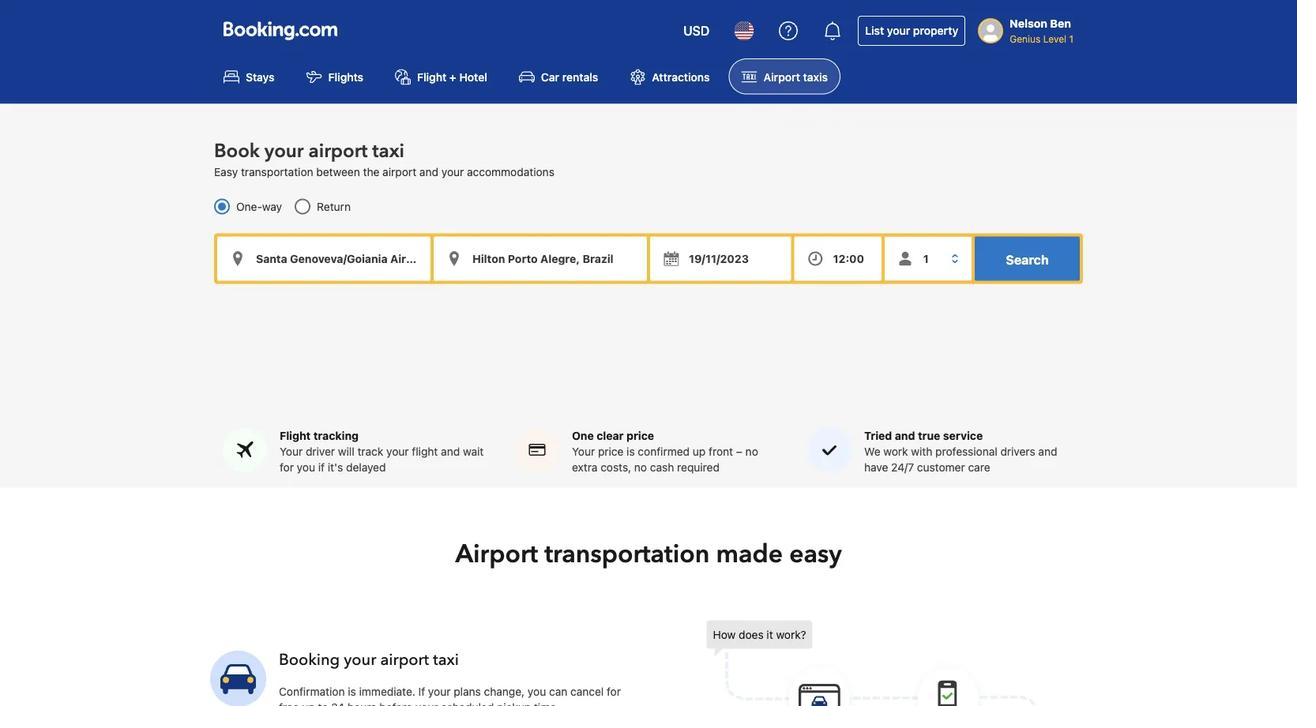 Task type: vqa. For each thing, say whether or not it's contained in the screenshot.
the Drying rack for clothing
no



Task type: describe. For each thing, give the bounding box(es) containing it.
car rentals
[[541, 70, 598, 83]]

extra
[[572, 460, 598, 474]]

up inside one clear price your price is confirmed up front – no extra costs, no cash required
[[693, 445, 706, 458]]

how
[[713, 628, 736, 641]]

your up immediate.
[[344, 649, 376, 671]]

is inside one clear price your price is confirmed up front – no extra costs, no cash required
[[627, 445, 635, 458]]

plans
[[454, 685, 481, 698]]

your right list at top right
[[887, 24, 910, 37]]

attractions
[[652, 70, 710, 83]]

book your airport taxi easy transportation between the airport and your accommodations
[[214, 138, 555, 178]]

way
[[262, 200, 282, 213]]

usd button
[[674, 12, 719, 50]]

required
[[677, 460, 720, 474]]

your left accommodations
[[441, 165, 464, 178]]

book
[[214, 138, 260, 164]]

pickup
[[497, 701, 531, 706]]

19/11/2023 button
[[650, 236, 791, 281]]

flights link
[[294, 58, 376, 94]]

work
[[884, 445, 908, 458]]

booking.com online hotel reservations image
[[224, 21, 337, 40]]

list
[[865, 24, 884, 37]]

booking your airport taxi
[[279, 649, 459, 671]]

one-
[[236, 200, 262, 213]]

tried and true service we work with professional drivers and have 24/7 customer care
[[864, 429, 1057, 474]]

stays
[[246, 70, 275, 83]]

you inside flight tracking your driver will track your flight and wait for you if it's delayed
[[297, 460, 315, 474]]

confirmed
[[638, 445, 690, 458]]

nelson
[[1010, 17, 1048, 30]]

search
[[1006, 252, 1049, 267]]

flights
[[328, 70, 363, 83]]

airport for booking
[[380, 649, 429, 671]]

0 vertical spatial price
[[627, 429, 654, 442]]

1 vertical spatial no
[[634, 460, 647, 474]]

track
[[357, 445, 383, 458]]

it
[[767, 628, 773, 641]]

Enter pick-up location text field
[[217, 236, 431, 281]]

airport for book
[[309, 138, 368, 164]]

return
[[317, 200, 351, 213]]

true
[[918, 429, 941, 442]]

0 horizontal spatial booking airport taxi image
[[210, 651, 266, 706]]

airport taxis link
[[729, 58, 841, 94]]

flight
[[412, 445, 438, 458]]

1 horizontal spatial booking airport taxi image
[[707, 620, 1039, 706]]

the
[[363, 165, 380, 178]]

we
[[864, 445, 881, 458]]

1 horizontal spatial no
[[746, 445, 758, 458]]

tracking
[[313, 429, 359, 442]]

care
[[968, 460, 990, 474]]

your right if
[[428, 685, 451, 698]]

search button
[[975, 236, 1080, 281]]

12:00
[[833, 252, 864, 265]]

hours
[[348, 701, 376, 706]]

your inside flight tracking your driver will track your flight and wait for you if it's delayed
[[280, 445, 303, 458]]

rentals
[[562, 70, 598, 83]]

one-way
[[236, 200, 282, 213]]

taxi for book
[[372, 138, 404, 164]]

stays link
[[211, 58, 287, 94]]

genius
[[1010, 33, 1041, 44]]

property
[[913, 24, 958, 37]]

ben
[[1050, 17, 1071, 30]]

list your property link
[[858, 16, 966, 46]]

12:00 button
[[795, 236, 882, 281]]

+
[[449, 70, 456, 83]]

drivers
[[1001, 445, 1035, 458]]

attractions link
[[617, 58, 723, 94]]

1
[[1069, 33, 1074, 44]]

easy
[[789, 537, 842, 571]]

flight + hotel link
[[382, 58, 500, 94]]

your inside flight tracking your driver will track your flight and wait for you if it's delayed
[[386, 445, 409, 458]]

flight tracking your driver will track your flight and wait for you if it's delayed
[[280, 429, 484, 474]]

immediate.
[[359, 685, 415, 698]]

scheduled
[[441, 701, 494, 706]]

confirmation
[[279, 685, 345, 698]]

car rentals link
[[506, 58, 611, 94]]

usd
[[683, 23, 710, 38]]

and inside book your airport taxi easy transportation between the airport and your accommodations
[[419, 165, 438, 178]]



Task type: locate. For each thing, give the bounding box(es) containing it.
2 your from the left
[[572, 445, 595, 458]]

1 vertical spatial airport
[[455, 537, 538, 571]]

1 horizontal spatial you
[[528, 685, 546, 698]]

list your property
[[865, 24, 958, 37]]

free
[[279, 701, 299, 706]]

for inside confirmation is immediate. if your plans change, you can cancel for free up to 24 hours before your scheduled pickup time
[[607, 685, 621, 698]]

booking
[[279, 649, 340, 671]]

flight left +
[[417, 70, 447, 83]]

1 vertical spatial price
[[598, 445, 624, 458]]

1 vertical spatial is
[[348, 685, 356, 698]]

delayed
[[346, 460, 386, 474]]

hotel
[[459, 70, 487, 83]]

clear
[[597, 429, 624, 442]]

wait
[[463, 445, 484, 458]]

with
[[911, 445, 933, 458]]

price
[[627, 429, 654, 442], [598, 445, 624, 458]]

flight for flight + hotel
[[417, 70, 447, 83]]

0 vertical spatial transportation
[[241, 165, 313, 178]]

0 horizontal spatial for
[[280, 460, 294, 474]]

car
[[541, 70, 559, 83]]

1 horizontal spatial flight
[[417, 70, 447, 83]]

taxi up confirmation is immediate. if your plans change, you can cancel for free up to 24 hours before your scheduled pickup time
[[433, 649, 459, 671]]

1 horizontal spatial your
[[572, 445, 595, 458]]

taxi inside book your airport taxi easy transportation between the airport and your accommodations
[[372, 138, 404, 164]]

24/7
[[891, 460, 914, 474]]

and up the work
[[895, 429, 915, 442]]

your right 'track'
[[386, 445, 409, 458]]

is up "hours"
[[348, 685, 356, 698]]

is
[[627, 445, 635, 458], [348, 685, 356, 698]]

cancel
[[571, 685, 604, 698]]

your
[[280, 445, 303, 458], [572, 445, 595, 458]]

professional
[[936, 445, 998, 458]]

24
[[331, 701, 345, 706]]

no right –
[[746, 445, 758, 458]]

0 vertical spatial you
[[297, 460, 315, 474]]

airport right the at top
[[383, 165, 416, 178]]

taxis
[[803, 70, 828, 83]]

for for flight tracking your driver will track your flight and wait for you if it's delayed
[[280, 460, 294, 474]]

your
[[887, 24, 910, 37], [265, 138, 304, 164], [441, 165, 464, 178], [386, 445, 409, 458], [344, 649, 376, 671], [428, 685, 451, 698], [416, 701, 438, 706]]

is up costs,
[[627, 445, 635, 458]]

to
[[318, 701, 328, 706]]

your left driver on the bottom left
[[280, 445, 303, 458]]

you up time
[[528, 685, 546, 698]]

flight inside flight tracking your driver will track your flight and wait for you if it's delayed
[[280, 429, 311, 442]]

price down clear
[[598, 445, 624, 458]]

you left if
[[297, 460, 315, 474]]

one clear price your price is confirmed up front – no extra costs, no cash required
[[572, 429, 758, 474]]

confirmation is immediate. if your plans change, you can cancel for free up to 24 hours before your scheduled pickup time
[[279, 685, 621, 706]]

1 horizontal spatial is
[[627, 445, 635, 458]]

airport
[[309, 138, 368, 164], [383, 165, 416, 178], [380, 649, 429, 671]]

and right the at top
[[419, 165, 438, 178]]

up up required
[[693, 445, 706, 458]]

if
[[418, 685, 425, 698]]

nelson ben genius level 1
[[1010, 17, 1074, 44]]

flight up driver on the bottom left
[[280, 429, 311, 442]]

19/11/2023
[[689, 252, 749, 265]]

for inside flight tracking your driver will track your flight and wait for you if it's delayed
[[280, 460, 294, 474]]

your inside one clear price your price is confirmed up front – no extra costs, no cash required
[[572, 445, 595, 458]]

flight for flight tracking your driver will track your flight and wait for you if it's delayed
[[280, 429, 311, 442]]

1 vertical spatial you
[[528, 685, 546, 698]]

time
[[534, 701, 556, 706]]

for right cancel on the bottom left
[[607, 685, 621, 698]]

0 vertical spatial airport
[[309, 138, 368, 164]]

for left if
[[280, 460, 294, 474]]

made
[[716, 537, 783, 571]]

one
[[572, 429, 594, 442]]

1 horizontal spatial airport
[[764, 70, 800, 83]]

work?
[[776, 628, 806, 641]]

your down "one"
[[572, 445, 595, 458]]

airport
[[764, 70, 800, 83], [455, 537, 538, 571]]

is inside confirmation is immediate. if your plans change, you can cancel for free up to 24 hours before your scheduled pickup time
[[348, 685, 356, 698]]

0 horizontal spatial price
[[598, 445, 624, 458]]

airport for airport taxis
[[764, 70, 800, 83]]

0 vertical spatial airport
[[764, 70, 800, 83]]

2 vertical spatial airport
[[380, 649, 429, 671]]

service
[[943, 429, 983, 442]]

can
[[549, 685, 568, 698]]

before
[[379, 701, 413, 706]]

and right drivers
[[1038, 445, 1057, 458]]

0 horizontal spatial taxi
[[372, 138, 404, 164]]

for for confirmation is immediate. if your plans change, you can cancel for free up to 24 hours before your scheduled pickup time
[[607, 685, 621, 698]]

1 horizontal spatial up
[[693, 445, 706, 458]]

0 vertical spatial taxi
[[372, 138, 404, 164]]

transportation inside book your airport taxi easy transportation between the airport and your accommodations
[[241, 165, 313, 178]]

0 horizontal spatial airport
[[455, 537, 538, 571]]

you
[[297, 460, 315, 474], [528, 685, 546, 698]]

0 horizontal spatial no
[[634, 460, 647, 474]]

0 horizontal spatial transportation
[[241, 165, 313, 178]]

driver
[[306, 445, 335, 458]]

airport for airport transportation made easy
[[455, 537, 538, 571]]

front
[[709, 445, 733, 458]]

if
[[318, 460, 325, 474]]

0 horizontal spatial your
[[280, 445, 303, 458]]

for
[[280, 460, 294, 474], [607, 685, 621, 698]]

no left cash
[[634, 460, 647, 474]]

airport taxis
[[764, 70, 828, 83]]

customer
[[917, 460, 965, 474]]

your right book
[[265, 138, 304, 164]]

taxi up the at top
[[372, 138, 404, 164]]

tried
[[864, 429, 892, 442]]

accommodations
[[467, 165, 555, 178]]

up
[[693, 445, 706, 458], [302, 701, 315, 706]]

airport transportation made easy
[[455, 537, 842, 571]]

1 vertical spatial up
[[302, 701, 315, 706]]

and inside flight tracking your driver will track your flight and wait for you if it's delayed
[[441, 445, 460, 458]]

1 horizontal spatial taxi
[[433, 649, 459, 671]]

0 vertical spatial up
[[693, 445, 706, 458]]

you inside confirmation is immediate. if your plans change, you can cancel for free up to 24 hours before your scheduled pickup time
[[528, 685, 546, 698]]

cash
[[650, 460, 674, 474]]

easy
[[214, 165, 238, 178]]

1 vertical spatial airport
[[383, 165, 416, 178]]

change,
[[484, 685, 525, 698]]

price up the confirmed
[[627, 429, 654, 442]]

Enter destination text field
[[434, 236, 647, 281]]

1 horizontal spatial transportation
[[544, 537, 710, 571]]

your down if
[[416, 701, 438, 706]]

taxi
[[372, 138, 404, 164], [433, 649, 459, 671]]

booking airport taxi image
[[707, 620, 1039, 706], [210, 651, 266, 706]]

1 vertical spatial for
[[607, 685, 621, 698]]

how does it work?
[[713, 628, 806, 641]]

taxi for booking
[[433, 649, 459, 671]]

airport up the between
[[309, 138, 368, 164]]

1 your from the left
[[280, 445, 303, 458]]

0 horizontal spatial is
[[348, 685, 356, 698]]

0 horizontal spatial you
[[297, 460, 315, 474]]

up down confirmation
[[302, 701, 315, 706]]

and left wait
[[441, 445, 460, 458]]

1 vertical spatial transportation
[[544, 537, 710, 571]]

1 horizontal spatial price
[[627, 429, 654, 442]]

it's
[[328, 460, 343, 474]]

costs,
[[601, 460, 631, 474]]

will
[[338, 445, 354, 458]]

level
[[1043, 33, 1067, 44]]

0 vertical spatial for
[[280, 460, 294, 474]]

0 vertical spatial is
[[627, 445, 635, 458]]

flight + hotel
[[417, 70, 487, 83]]

1 vertical spatial flight
[[280, 429, 311, 442]]

0 horizontal spatial flight
[[280, 429, 311, 442]]

have
[[864, 460, 888, 474]]

1 horizontal spatial for
[[607, 685, 621, 698]]

between
[[316, 165, 360, 178]]

does
[[739, 628, 764, 641]]

airport up if
[[380, 649, 429, 671]]

0 horizontal spatial up
[[302, 701, 315, 706]]

–
[[736, 445, 743, 458]]

1 vertical spatial taxi
[[433, 649, 459, 671]]

0 vertical spatial flight
[[417, 70, 447, 83]]

up inside confirmation is immediate. if your plans change, you can cancel for free up to 24 hours before your scheduled pickup time
[[302, 701, 315, 706]]

no
[[746, 445, 758, 458], [634, 460, 647, 474]]

0 vertical spatial no
[[746, 445, 758, 458]]



